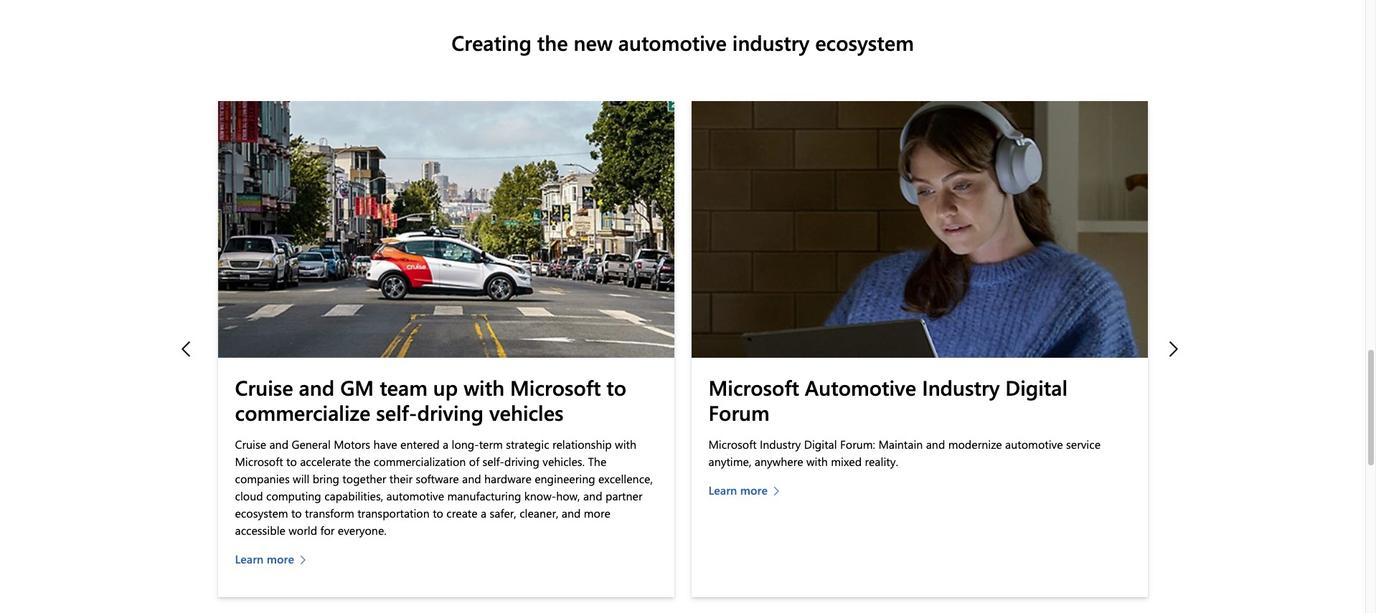 Task type: vqa. For each thing, say whether or not it's contained in the screenshot.
self- in cruise and general motors have entered a long-term strategic relationship with microsoft to accelerate the commercialization of self-driving vehicles. the companies will bring together their software and hardware engineering excellence, cloud computing capabilities, automotive manufacturing know-how, and partner ecosystem to transform transportation to create a safer, cleaner, and more accessible world for everyone.
yes



Task type: locate. For each thing, give the bounding box(es) containing it.
1 vertical spatial industry
[[760, 437, 801, 453]]

0 horizontal spatial ecosystem
[[235, 506, 288, 521]]

2 horizontal spatial more
[[741, 483, 768, 498]]

1 horizontal spatial with
[[615, 437, 637, 453]]

learn for cruise and gm team up with microsoft to commercialize self-driving vehicles
[[235, 552, 264, 567]]

2 vertical spatial automotive
[[387, 489, 444, 504]]

0 horizontal spatial learn more link
[[235, 552, 314, 569]]

more down anytime,
[[741, 483, 768, 498]]

1 vertical spatial learn
[[235, 552, 264, 567]]

more down accessible
[[267, 552, 294, 567]]

microsoft
[[510, 374, 601, 401], [709, 374, 800, 401], [709, 437, 757, 453], [235, 455, 283, 470]]

with
[[464, 374, 505, 401], [615, 437, 637, 453], [807, 455, 828, 470]]

self- down term
[[483, 455, 505, 470]]

with up excellence,
[[615, 437, 637, 453]]

and down 'of'
[[462, 472, 481, 487]]

0 vertical spatial learn
[[709, 483, 738, 498]]

cruise for cruise and gm team up with microsoft to commercialize self-driving vehicles
[[235, 374, 293, 401]]

0 vertical spatial more
[[741, 483, 768, 498]]

0 horizontal spatial industry
[[760, 437, 801, 453]]

microsoft industry digital forum: maintain and modernize automotive service anytime, anywhere with mixed reality.
[[709, 437, 1101, 470]]

1 vertical spatial learn more link
[[235, 552, 314, 569]]

have
[[374, 437, 397, 453]]

software
[[416, 472, 459, 487]]

automotive inside microsoft industry digital forum: maintain and modernize automotive service anytime, anywhere with mixed reality.
[[1006, 437, 1064, 453]]

hardware
[[485, 472, 532, 487]]

capabilities,
[[325, 489, 383, 504]]

strategic
[[506, 437, 550, 453]]

for
[[320, 524, 335, 539]]

ecosystem
[[816, 29, 914, 56], [235, 506, 288, 521]]

service
[[1067, 437, 1101, 453]]

create
[[447, 506, 478, 521]]

learn more down accessible
[[235, 552, 294, 567]]

1 horizontal spatial driving
[[505, 455, 540, 470]]

a down manufacturing
[[481, 506, 487, 521]]

0 vertical spatial driving
[[417, 399, 484, 426]]

0 vertical spatial automotive
[[619, 29, 727, 56]]

1 vertical spatial self-
[[483, 455, 505, 470]]

0 horizontal spatial the
[[354, 455, 371, 470]]

0 vertical spatial self-
[[376, 399, 417, 426]]

a person wearing over-the-ear headphones looking at a laptop. image
[[692, 101, 1148, 358]]

0 horizontal spatial a
[[443, 437, 449, 453]]

cruise
[[235, 374, 293, 401], [235, 437, 266, 453]]

industry up modernize
[[923, 374, 1000, 401]]

1 horizontal spatial ecosystem
[[816, 29, 914, 56]]

0 vertical spatial learn more link
[[709, 483, 787, 500]]

long-
[[452, 437, 479, 453]]

forum: maintain
[[841, 437, 923, 453]]

vehicles.
[[543, 455, 585, 470]]

1 horizontal spatial industry
[[923, 374, 1000, 401]]

learn more link for microsoft automotive industry digital forum
[[709, 483, 787, 500]]

to up relationship
[[607, 374, 627, 401]]

world
[[289, 524, 317, 539]]

more
[[741, 483, 768, 498], [584, 506, 611, 521], [267, 552, 294, 567]]

term
[[479, 437, 503, 453]]

1 horizontal spatial more
[[584, 506, 611, 521]]

1 vertical spatial a
[[481, 506, 487, 521]]

1 horizontal spatial digital
[[1006, 374, 1068, 401]]

0 horizontal spatial digital
[[805, 437, 837, 453]]

0 vertical spatial with
[[464, 374, 505, 401]]

0 horizontal spatial automotive
[[387, 489, 444, 504]]

microsoft inside microsoft industry digital forum: maintain and modernize automotive service anytime, anywhere with mixed reality.
[[709, 437, 757, 453]]

learn more link
[[709, 483, 787, 500], [235, 552, 314, 569]]

0 horizontal spatial with
[[464, 374, 505, 401]]

to left 'create'
[[433, 506, 444, 521]]

the up together
[[354, 455, 371, 470]]

and left modernize
[[927, 437, 946, 453]]

0 horizontal spatial learn more
[[235, 552, 294, 567]]

digital
[[1006, 374, 1068, 401], [805, 437, 837, 453]]

1 horizontal spatial learn
[[709, 483, 738, 498]]

learn more link down accessible
[[235, 552, 314, 569]]

vehicles
[[490, 399, 564, 426]]

1 vertical spatial ecosystem
[[235, 506, 288, 521]]

0 vertical spatial ecosystem
[[816, 29, 914, 56]]

how,
[[556, 489, 580, 504]]

and down how,
[[562, 506, 581, 521]]

1 vertical spatial learn more
[[235, 552, 294, 567]]

digital inside microsoft automotive industry digital forum
[[1006, 374, 1068, 401]]

0 vertical spatial cruise
[[235, 374, 293, 401]]

industry
[[923, 374, 1000, 401], [760, 437, 801, 453]]

industry inside microsoft automotive industry digital forum
[[923, 374, 1000, 401]]

1 vertical spatial the
[[354, 455, 371, 470]]

0 horizontal spatial learn
[[235, 552, 264, 567]]

2 horizontal spatial with
[[807, 455, 828, 470]]

creating
[[452, 29, 532, 56]]

driving inside cruise and gm team up with microsoft to commercialize self-driving vehicles
[[417, 399, 484, 426]]

more down the partner at the left of page
[[584, 506, 611, 521]]

know-
[[525, 489, 556, 504]]

self- up have
[[376, 399, 417, 426]]

1 horizontal spatial learn more
[[709, 483, 768, 498]]

motors
[[334, 437, 370, 453]]

up
[[433, 374, 458, 401]]

more for microsoft automotive industry digital forum
[[741, 483, 768, 498]]

0 horizontal spatial more
[[267, 552, 294, 567]]

1 horizontal spatial a
[[481, 506, 487, 521]]

1 horizontal spatial learn more link
[[709, 483, 787, 500]]

a cruise car driving in a city. image
[[218, 101, 674, 358]]

microsoft inside cruise and gm team up with microsoft to commercialize self-driving vehicles
[[510, 374, 601, 401]]

and left 'gm'
[[299, 374, 335, 401]]

1 horizontal spatial self-
[[483, 455, 505, 470]]

driving down strategic
[[505, 455, 540, 470]]

self- inside cruise and gm team up with microsoft to commercialize self-driving vehicles
[[376, 399, 417, 426]]

creating the new automotive industry ecosystem
[[452, 29, 914, 56]]

cruise for cruise and general motors have entered a long-term strategic relationship with microsoft to accelerate the commercialization of self-driving vehicles. the companies will bring together their software and hardware engineering excellence, cloud computing capabilities, automotive manufacturing know-how, and partner ecosystem to transform transportation to create a safer, cleaner, and more accessible world for everyone.
[[235, 437, 266, 453]]

0 vertical spatial the
[[538, 29, 568, 56]]

learn more link down anytime,
[[709, 483, 787, 500]]

the
[[538, 29, 568, 56], [354, 455, 371, 470]]

driving up long-
[[417, 399, 484, 426]]

commercialization
[[374, 455, 466, 470]]

the left new
[[538, 29, 568, 56]]

learn more
[[709, 483, 768, 498], [235, 552, 294, 567]]

driving
[[417, 399, 484, 426], [505, 455, 540, 470]]

self-
[[376, 399, 417, 426], [483, 455, 505, 470]]

with left mixed
[[807, 455, 828, 470]]

commercialize
[[235, 399, 371, 426]]

a left long-
[[443, 437, 449, 453]]

a
[[443, 437, 449, 453], [481, 506, 487, 521]]

1 cruise from the top
[[235, 374, 293, 401]]

learn
[[709, 483, 738, 498], [235, 552, 264, 567]]

more for cruise and gm team up with microsoft to commercialize self-driving vehicles
[[267, 552, 294, 567]]

cruise inside cruise and gm team up with microsoft to commercialize self-driving vehicles
[[235, 374, 293, 401]]

0 vertical spatial learn more
[[709, 483, 768, 498]]

automotive
[[619, 29, 727, 56], [1006, 437, 1064, 453], [387, 489, 444, 504]]

1 vertical spatial cruise
[[235, 437, 266, 453]]

reality.
[[865, 455, 899, 470]]

cloud
[[235, 489, 263, 504]]

learn more for cruise and gm team up with microsoft to commercialize self-driving vehicles
[[235, 552, 294, 567]]

1 vertical spatial automotive
[[1006, 437, 1064, 453]]

1 horizontal spatial the
[[538, 29, 568, 56]]

0 vertical spatial a
[[443, 437, 449, 453]]

to up the will
[[286, 455, 297, 470]]

1 vertical spatial more
[[584, 506, 611, 521]]

cleaner,
[[520, 506, 559, 521]]

learn more down anytime,
[[709, 483, 768, 498]]

and inside cruise and gm team up with microsoft to commercialize self-driving vehicles
[[299, 374, 335, 401]]

with right up
[[464, 374, 505, 401]]

2 vertical spatial with
[[807, 455, 828, 470]]

and
[[299, 374, 335, 401], [270, 437, 289, 453], [927, 437, 946, 453], [462, 472, 481, 487], [584, 489, 603, 504], [562, 506, 581, 521]]

1 vertical spatial with
[[615, 437, 637, 453]]

ecosystem inside cruise and general motors have entered a long-term strategic relationship with microsoft to accelerate the commercialization of self-driving vehicles. the companies will bring together their software and hardware engineering excellence, cloud computing capabilities, automotive manufacturing know-how, and partner ecosystem to transform transportation to create a safer, cleaner, and more accessible world for everyone.
[[235, 506, 288, 521]]

0 vertical spatial digital
[[1006, 374, 1068, 401]]

0 horizontal spatial self-
[[376, 399, 417, 426]]

1 vertical spatial digital
[[805, 437, 837, 453]]

0 vertical spatial industry
[[923, 374, 1000, 401]]

general
[[292, 437, 331, 453]]

self- inside cruise and general motors have entered a long-term strategic relationship with microsoft to accelerate the commercialization of self-driving vehicles. the companies will bring together their software and hardware engineering excellence, cloud computing capabilities, automotive manufacturing know-how, and partner ecosystem to transform transportation to create a safer, cleaner, and more accessible world for everyone.
[[483, 455, 505, 470]]

0 horizontal spatial driving
[[417, 399, 484, 426]]

2 cruise from the top
[[235, 437, 266, 453]]

1 vertical spatial driving
[[505, 455, 540, 470]]

industry up anywhere on the right
[[760, 437, 801, 453]]

safer,
[[490, 506, 517, 521]]

to
[[607, 374, 627, 401], [286, 455, 297, 470], [291, 506, 302, 521], [433, 506, 444, 521]]

2 horizontal spatial automotive
[[1006, 437, 1064, 453]]

cruise inside cruise and general motors have entered a long-term strategic relationship with microsoft to accelerate the commercialization of self-driving vehicles. the companies will bring together their software and hardware engineering excellence, cloud computing capabilities, automotive manufacturing know-how, and partner ecosystem to transform transportation to create a safer, cleaner, and more accessible world for everyone.
[[235, 437, 266, 453]]

automotive inside cruise and general motors have entered a long-term strategic relationship with microsoft to accelerate the commercialization of self-driving vehicles. the companies will bring together their software and hardware engineering excellence, cloud computing capabilities, automotive manufacturing know-how, and partner ecosystem to transform transportation to create a safer, cleaner, and more accessible world for everyone.
[[387, 489, 444, 504]]

2 vertical spatial more
[[267, 552, 294, 567]]

to inside cruise and gm team up with microsoft to commercialize self-driving vehicles
[[607, 374, 627, 401]]

anywhere
[[755, 455, 804, 470]]

learn down anytime,
[[709, 483, 738, 498]]

learn down accessible
[[235, 552, 264, 567]]



Task type: describe. For each thing, give the bounding box(es) containing it.
computing
[[266, 489, 321, 504]]

learn for microsoft automotive industry digital forum
[[709, 483, 738, 498]]

transportation
[[358, 506, 430, 521]]

cruise and general motors have entered a long-term strategic relationship with microsoft to accelerate the commercialization of self-driving vehicles. the companies will bring together their software and hardware engineering excellence, cloud computing capabilities, automotive manufacturing know-how, and partner ecosystem to transform transportation to create a safer, cleaner, and more accessible world for everyone.
[[235, 437, 653, 539]]

with inside microsoft industry digital forum: maintain and modernize automotive service anytime, anywhere with mixed reality.
[[807, 455, 828, 470]]

bring
[[313, 472, 340, 487]]

everyone.
[[338, 524, 387, 539]]

digital inside microsoft industry digital forum: maintain and modernize automotive service anytime, anywhere with mixed reality.
[[805, 437, 837, 453]]

manufacturing
[[448, 489, 521, 504]]

microsoft inside microsoft automotive industry digital forum
[[709, 374, 800, 401]]

industry
[[733, 29, 810, 56]]

accelerate
[[300, 455, 351, 470]]

modernize
[[949, 437, 1003, 453]]

forum
[[709, 399, 770, 426]]

more inside cruise and general motors have entered a long-term strategic relationship with microsoft to accelerate the commercialization of self-driving vehicles. the companies will bring together their software and hardware engineering excellence, cloud computing capabilities, automotive manufacturing know-how, and partner ecosystem to transform transportation to create a safer, cleaner, and more accessible world for everyone.
[[584, 506, 611, 521]]

companies
[[235, 472, 290, 487]]

transform
[[305, 506, 354, 521]]

microsoft inside cruise and general motors have entered a long-term strategic relationship with microsoft to accelerate the commercialization of self-driving vehicles. the companies will bring together their software and hardware engineering excellence, cloud computing capabilities, automotive manufacturing know-how, and partner ecosystem to transform transportation to create a safer, cleaner, and more accessible world for everyone.
[[235, 455, 283, 470]]

mixed
[[831, 455, 862, 470]]

engineering
[[535, 472, 596, 487]]

of
[[469, 455, 480, 470]]

and inside microsoft industry digital forum: maintain and modernize automotive service anytime, anywhere with mixed reality.
[[927, 437, 946, 453]]

accessible
[[235, 524, 286, 539]]

will
[[293, 472, 310, 487]]

driving inside cruise and general motors have entered a long-term strategic relationship with microsoft to accelerate the commercialization of self-driving vehicles. the companies will bring together their software and hardware engineering excellence, cloud computing capabilities, automotive manufacturing know-how, and partner ecosystem to transform transportation to create a safer, cleaner, and more accessible world for everyone.
[[505, 455, 540, 470]]

and right how,
[[584, 489, 603, 504]]

the
[[588, 455, 607, 470]]

with inside cruise and general motors have entered a long-term strategic relationship with microsoft to accelerate the commercialization of self-driving vehicles. the companies will bring together their software and hardware engineering excellence, cloud computing capabilities, automotive manufacturing know-how, and partner ecosystem to transform transportation to create a safer, cleaner, and more accessible world for everyone.
[[615, 437, 637, 453]]

together
[[343, 472, 386, 487]]

entered
[[401, 437, 440, 453]]

the inside cruise and general motors have entered a long-term strategic relationship with microsoft to accelerate the commercialization of self-driving vehicles. the companies will bring together their software and hardware engineering excellence, cloud computing capabilities, automotive manufacturing know-how, and partner ecosystem to transform transportation to create a safer, cleaner, and more accessible world for everyone.
[[354, 455, 371, 470]]

1 horizontal spatial automotive
[[619, 29, 727, 56]]

and left general
[[270, 437, 289, 453]]

industry inside microsoft industry digital forum: maintain and modernize automotive service anytime, anywhere with mixed reality.
[[760, 437, 801, 453]]

their
[[390, 472, 413, 487]]

automotive
[[805, 374, 917, 401]]

team
[[380, 374, 428, 401]]

partner
[[606, 489, 643, 504]]

learn more for microsoft automotive industry digital forum
[[709, 483, 768, 498]]

excellence,
[[599, 472, 653, 487]]

relationship
[[553, 437, 612, 453]]

with inside cruise and gm team up with microsoft to commercialize self-driving vehicles
[[464, 374, 505, 401]]

new
[[574, 29, 613, 56]]

gm
[[340, 374, 374, 401]]

learn more link for cruise and gm team up with microsoft to commercialize self-driving vehicles
[[235, 552, 314, 569]]

to down computing
[[291, 506, 302, 521]]

cruise and gm team up with microsoft to commercialize self-driving vehicles
[[235, 374, 627, 426]]

anytime,
[[709, 455, 752, 470]]

microsoft automotive industry digital forum
[[709, 374, 1068, 426]]



